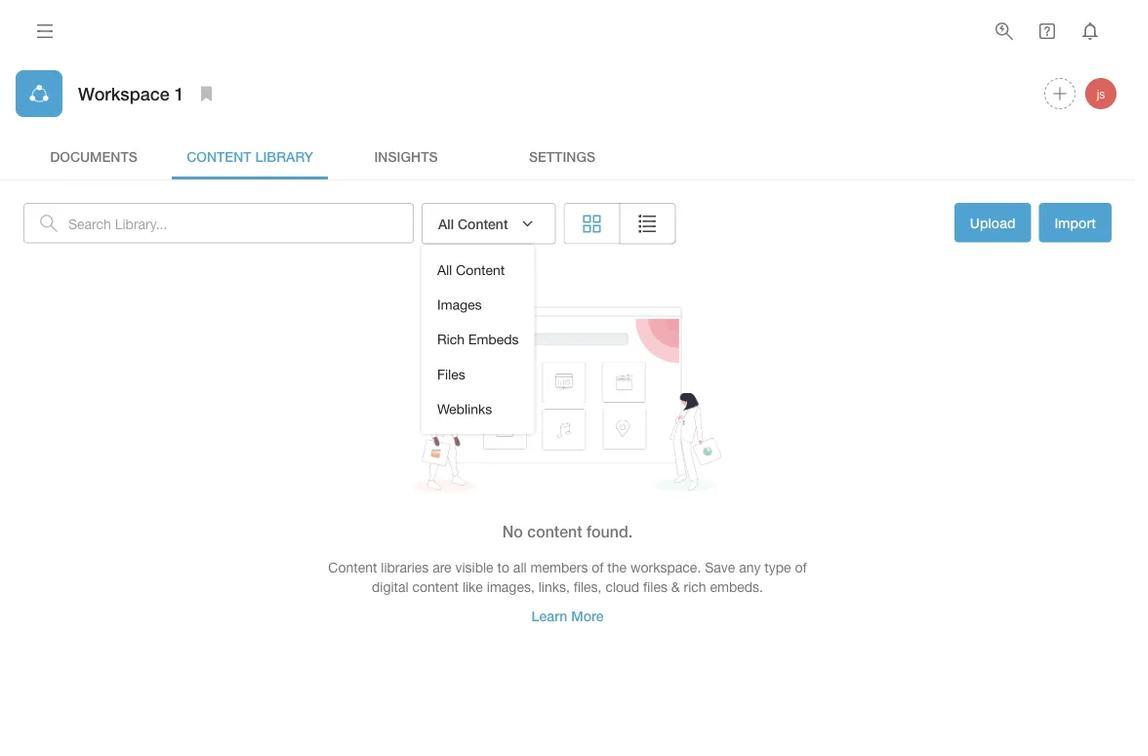 Task type: vqa. For each thing, say whether or not it's contained in the screenshot.
the
yes



Task type: describe. For each thing, give the bounding box(es) containing it.
content libraries are visible to all members of the workspace. save any type of digital content like images, links, files, cloud files & rich embeds.
[[328, 560, 807, 595]]

import
[[1055, 215, 1096, 231]]

images
[[437, 297, 482, 313]]

all for 2nd all content button from the top
[[437, 262, 452, 278]]

documents link
[[16, 133, 172, 180]]

are
[[433, 560, 452, 576]]

tab list containing documents
[[16, 133, 1120, 180]]

cloud
[[606, 579, 640, 595]]

files
[[437, 366, 465, 382]]

the
[[608, 560, 627, 576]]

files,
[[574, 579, 602, 595]]

embeds.
[[710, 579, 763, 595]]

all
[[513, 560, 527, 576]]

1 vertical spatial all content
[[437, 262, 505, 278]]

js
[[1097, 87, 1105, 101]]

like
[[463, 579, 483, 595]]

settings
[[529, 148, 596, 164]]

members
[[531, 560, 588, 576]]

visible
[[455, 560, 494, 576]]

content inside content libraries are visible to all members of the workspace. save any type of digital content like images, links, files, cloud files & rich embeds.
[[328, 560, 377, 576]]

images,
[[487, 579, 535, 595]]

bookmark image
[[195, 82, 218, 105]]

no content found.
[[503, 522, 633, 541]]

settings link
[[484, 133, 640, 180]]

learn more link
[[516, 597, 619, 636]]

links,
[[539, 579, 570, 595]]

js button
[[1083, 75, 1120, 112]]

1
[[174, 83, 184, 104]]

rich embeds button
[[422, 322, 535, 357]]

content inside content libraries are visible to all members of the workspace. save any type of digital content like images, links, files, cloud files & rich embeds.
[[412, 579, 459, 595]]

images button
[[422, 288, 535, 322]]

any
[[739, 560, 761, 576]]

upload
[[970, 215, 1016, 231]]

more
[[571, 608, 604, 625]]

0 vertical spatial content
[[527, 522, 582, 541]]

library
[[255, 148, 313, 164]]



Task type: locate. For each thing, give the bounding box(es) containing it.
insights
[[374, 148, 438, 164]]

embeds
[[468, 332, 519, 348]]

rich
[[437, 332, 465, 348]]

0 horizontal spatial of
[[592, 560, 604, 576]]

digital
[[372, 579, 409, 595]]

1 all content button from the top
[[422, 203, 556, 245]]

documents
[[50, 148, 138, 164]]

all content button
[[422, 203, 556, 245], [422, 253, 535, 288]]

&
[[671, 579, 680, 595]]

insights link
[[328, 133, 484, 180]]

2 all content button from the top
[[422, 253, 535, 288]]

content library
[[187, 148, 313, 164]]

1 vertical spatial all content button
[[422, 253, 535, 288]]

workspace.
[[631, 560, 701, 576]]

to
[[497, 560, 510, 576]]

group
[[564, 203, 676, 245]]

save
[[705, 560, 735, 576]]

upload button
[[955, 203, 1031, 245], [955, 203, 1031, 243]]

all for 2nd all content button from the bottom of the page
[[438, 216, 454, 232]]

files
[[643, 579, 668, 595]]

all
[[438, 216, 454, 232], [437, 262, 452, 278]]

learn
[[532, 608, 568, 625]]

all up images
[[437, 262, 452, 278]]

type
[[765, 560, 791, 576]]

all content button up images button
[[422, 203, 556, 245]]

rich embeds
[[437, 332, 519, 348]]

of
[[592, 560, 604, 576], [795, 560, 807, 576]]

files button
[[422, 357, 535, 392]]

1 horizontal spatial content
[[527, 522, 582, 541]]

1 horizontal spatial of
[[795, 560, 807, 576]]

import button
[[1039, 203, 1112, 243]]

all content button up images
[[422, 253, 535, 288]]

1 vertical spatial all
[[437, 262, 452, 278]]

content
[[527, 522, 582, 541], [412, 579, 459, 595]]

0 horizontal spatial content
[[412, 579, 459, 595]]

learn more
[[532, 608, 604, 625]]

2 of from the left
[[795, 560, 807, 576]]

Search Library... search field
[[68, 203, 414, 244]]

1 vertical spatial content
[[412, 579, 459, 595]]

of right type
[[795, 560, 807, 576]]

found.
[[587, 522, 633, 541]]

0 vertical spatial all content
[[438, 216, 508, 232]]

all down the insights link
[[438, 216, 454, 232]]

0 vertical spatial all content button
[[422, 203, 556, 245]]

weblinks button
[[422, 392, 535, 427]]

content
[[187, 148, 251, 164], [458, 216, 508, 232], [456, 262, 505, 278], [328, 560, 377, 576]]

content down are
[[412, 579, 459, 595]]

no
[[503, 522, 523, 541]]

rich
[[684, 579, 706, 595]]

libraries
[[381, 560, 429, 576]]

0 vertical spatial all
[[438, 216, 454, 232]]

workspace 1
[[78, 83, 184, 104]]

weblinks
[[437, 401, 492, 417]]

tab list
[[16, 133, 1120, 180]]

content library link
[[172, 133, 328, 180]]

content up members
[[527, 522, 582, 541]]

workspace
[[78, 83, 170, 104]]

all content
[[438, 216, 508, 232], [437, 262, 505, 278]]

1 of from the left
[[592, 560, 604, 576]]

of left the
[[592, 560, 604, 576]]



